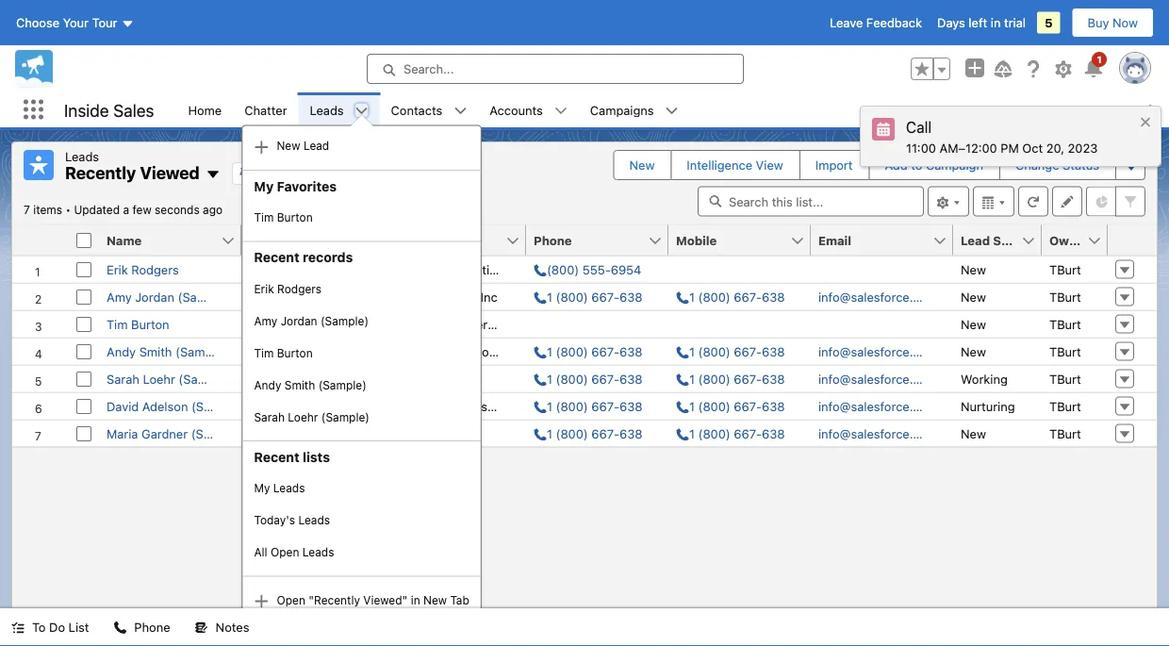Task type: vqa. For each thing, say whether or not it's contained in the screenshot.
Opening
no



Task type: locate. For each thing, give the bounding box(es) containing it.
search... button
[[367, 54, 744, 84]]

andy smith (sample) up information
[[254, 378, 367, 391]]

0 vertical spatial sarah
[[107, 372, 139, 386]]

loehr up adelson
[[143, 372, 175, 386]]

erik rodgers link down records
[[243, 273, 481, 305]]

0 horizontal spatial sarah loehr (sample)
[[107, 372, 230, 386]]

1 vertical spatial recent
[[254, 449, 300, 464]]

2 vertical spatial tim burton
[[254, 346, 313, 359]]

1 vertical spatial in
[[411, 594, 420, 607]]

0 horizontal spatial phone
[[134, 620, 170, 634]]

sarah loehr (sample) down system administrator
[[254, 410, 370, 423]]

0 vertical spatial jordan
[[135, 290, 174, 304]]

all open leads
[[254, 546, 334, 559]]

text default image right campaigns
[[666, 104, 679, 117]]

loehr inside recently viewed grid
[[143, 372, 175, 386]]

1 vertical spatial amy
[[254, 314, 278, 327]]

1 vertical spatial andy smith (sample)
[[254, 378, 367, 391]]

erik inside list item
[[254, 282, 274, 295]]

7
[[24, 203, 30, 216]]

amy
[[107, 290, 132, 304], [254, 314, 278, 327]]

loehr up exec vp
[[288, 410, 318, 423]]

open
[[271, 546, 299, 559], [277, 594, 306, 607]]

ago
[[203, 203, 223, 216]]

1 horizontal spatial amy
[[254, 314, 278, 327]]

smith inside recently viewed grid
[[139, 344, 172, 358]]

0 vertical spatial erik rodgers
[[107, 262, 179, 276]]

1 horizontal spatial status
[[1063, 158, 1100, 172]]

lee
[[391, 290, 412, 304]]

1 vertical spatial lead
[[961, 233, 991, 247]]

sarah up exec vp
[[254, 410, 285, 423]]

4 info@salesforce.com from the top
[[819, 399, 938, 413]]

to
[[911, 158, 923, 172]]

recently viewed grid
[[12, 225, 1157, 448]]

1 horizontal spatial andy smith (sample)
[[254, 378, 367, 391]]

sarah up david
[[107, 372, 139, 386]]

1 recent from the top
[[254, 249, 300, 265]]

status inside 'button'
[[1063, 158, 1100, 172]]

erik rodgers link down name button
[[107, 262, 179, 276]]

leads inside "link"
[[303, 546, 334, 559]]

sarah inside list item
[[254, 410, 285, 423]]

andy smith (sample) up adelson
[[107, 344, 227, 358]]

leave feedback link
[[830, 16, 923, 30]]

nurturing
[[961, 399, 1016, 413]]

0 vertical spatial erik
[[107, 262, 128, 276]]

tour
[[92, 16, 117, 30]]

sarah loehr (sample) link up adelson
[[107, 372, 230, 386]]

phone button right list
[[102, 608, 182, 646]]

leads down today's leads
[[303, 546, 334, 559]]

gardner
[[142, 426, 188, 441]]

7 tburt from the top
[[1050, 426, 1082, 441]]

tim burton link up david
[[107, 317, 169, 331]]

0 horizontal spatial amy jordan (sample)
[[107, 290, 229, 304]]

0 vertical spatial sarah loehr (sample)
[[107, 372, 230, 386]]

1 vertical spatial andy
[[254, 378, 282, 391]]

1 vertical spatial sarah
[[254, 410, 285, 423]]

1 horizontal spatial phone button
[[526, 225, 648, 255]]

0 vertical spatial sarah loehr (sample) link
[[107, 372, 230, 386]]

1 (800) 667-6389 link
[[534, 290, 651, 304], [676, 290, 793, 304], [534, 344, 651, 358], [676, 344, 793, 358], [534, 372, 651, 386], [676, 372, 793, 386], [534, 399, 651, 413], [676, 399, 793, 413], [534, 426, 651, 441], [676, 426, 793, 441]]

lead down leads link
[[304, 139, 329, 152]]

phone up (800) 555-6954 link
[[534, 233, 572, 247]]

sarah loehr (sample) inside recently viewed grid
[[107, 372, 230, 386]]

0 horizontal spatial andy smith (sample)
[[107, 344, 227, 358]]

amy inside recently viewed grid
[[107, 290, 132, 304]]

campaigns list item
[[579, 92, 690, 127]]

open right all
[[271, 546, 299, 559]]

marketing
[[289, 262, 346, 276]]

0 horizontal spatial jordan
[[135, 290, 174, 304]]

1 vertical spatial sarah loehr (sample)
[[254, 410, 370, 423]]

today's leads
[[254, 514, 330, 527]]

cell
[[69, 225, 99, 256], [669, 256, 811, 283], [811, 256, 954, 283], [241, 310, 384, 337], [526, 310, 669, 337], [811, 310, 954, 337]]

0 vertical spatial vp
[[249, 290, 265, 304]]

1 vertical spatial sarah loehr (sample) link
[[243, 401, 481, 433]]

recently viewed status
[[24, 203, 74, 216]]

(sample) down name "element"
[[178, 290, 229, 304]]

andy smith (sample) inside recently viewed grid
[[107, 344, 227, 358]]

text default image inside to do list button
[[11, 621, 25, 634]]

andy up david
[[107, 344, 136, 358]]

1 horizontal spatial jordan
[[281, 314, 317, 327]]

1 horizontal spatial loehr
[[288, 410, 318, 423]]

amy jordan (sample) down name "element"
[[107, 290, 229, 304]]

3 info@salesforce.com link from the top
[[819, 372, 938, 386]]

0 horizontal spatial rodgers
[[131, 262, 179, 276]]

tim burton up "title" button
[[254, 211, 313, 224]]

0 vertical spatial phone
[[534, 233, 572, 247]]

andy inside recently viewed grid
[[107, 344, 136, 358]]

left
[[969, 16, 988, 30]]

0 vertical spatial my
[[254, 178, 274, 194]]

item number image
[[12, 225, 69, 255]]

lead down the campaign
[[961, 233, 991, 247]]

systems
[[411, 426, 460, 441]]

info@salesforce.com link
[[819, 290, 938, 304], [819, 344, 938, 358], [819, 372, 938, 386], [819, 399, 938, 413], [819, 426, 938, 441]]

recent down title
[[254, 249, 300, 265]]

0 vertical spatial tim burton link
[[243, 201, 481, 233]]

tim burton up david
[[107, 317, 169, 331]]

sarah loehr (sample)
[[107, 372, 230, 386], [254, 410, 370, 423]]

cell up "president" in the bottom left of the page
[[241, 310, 384, 337]]

phone
[[534, 233, 572, 247], [134, 620, 170, 634]]

0 vertical spatial phone button
[[526, 225, 648, 255]]

rodgers down marketing
[[277, 282, 322, 295]]

tim burton link up administrator
[[243, 337, 481, 369]]

system
[[249, 372, 291, 386]]

tim up david
[[107, 317, 128, 331]]

amy jordan (sample) link down name "element"
[[107, 290, 229, 304]]

1 vertical spatial tim burton link
[[107, 317, 169, 331]]

text default image down search... button
[[555, 104, 568, 117]]

7 items • updated a few seconds ago
[[24, 203, 223, 216]]

mobile button
[[669, 225, 791, 255]]

0 horizontal spatial erik
[[107, 262, 128, 276]]

search...
[[404, 62, 454, 76]]

0 vertical spatial rodgers
[[131, 262, 179, 276]]

1 vertical spatial jordan
[[281, 314, 317, 327]]

1 horizontal spatial erik
[[254, 282, 274, 295]]

info@salesforce.com
[[819, 290, 938, 304], [819, 344, 938, 358], [819, 372, 938, 386], [819, 399, 938, 413], [819, 426, 938, 441]]

campaigns link
[[579, 92, 666, 127]]

text default image inside notes button
[[195, 621, 208, 634]]

my left favorites
[[254, 178, 274, 194]]

burton
[[277, 211, 313, 224], [131, 317, 169, 331], [416, 317, 454, 331], [277, 346, 313, 359]]

smith down "president" in the bottom left of the page
[[285, 378, 315, 391]]

1 horizontal spatial lead
[[961, 233, 991, 247]]

amy jordan (sample) inside list item
[[254, 314, 369, 327]]

amy jordan (sample) link down lee
[[243, 305, 481, 337]]

1 horizontal spatial amy jordan (sample)
[[254, 314, 369, 327]]

list containing my favorites
[[177, 92, 1170, 621]]

1 vertical spatial erik
[[254, 282, 274, 295]]

1 vertical spatial loehr
[[288, 410, 318, 423]]

0 horizontal spatial status
[[994, 233, 1034, 247]]

tim burton up system
[[254, 346, 313, 359]]

rodgers down name button
[[131, 262, 179, 276]]

rodgers inside recently viewed grid
[[131, 262, 179, 276]]

info@salesforce.com for 3c systems
[[819, 426, 938, 441]]

sarah loehr (sample) link
[[107, 372, 230, 386], [243, 401, 481, 433]]

lead inside button
[[961, 233, 991, 247]]

status left owner alias 'element'
[[994, 233, 1034, 247]]

erik down name
[[107, 262, 128, 276]]

exec
[[249, 426, 276, 441]]

text default image inside campaigns list item
[[666, 104, 679, 117]]

your
[[63, 16, 89, 30]]

1 horizontal spatial vp
[[279, 426, 295, 441]]

0 horizontal spatial sarah
[[107, 372, 139, 386]]

in right viewed"
[[411, 594, 420, 607]]

amy jordan (sample) link
[[107, 290, 229, 304], [243, 305, 481, 337]]

1 vertical spatial tim burton
[[107, 317, 169, 331]]

6954
[[611, 262, 642, 276]]

green dot publishing
[[391, 399, 512, 413]]

sarah loehr (sample) link down administrator
[[243, 401, 481, 433]]

inside
[[64, 100, 109, 120]]

amy up vice
[[254, 314, 278, 327]]

leads
[[310, 103, 344, 117], [65, 149, 99, 163], [273, 481, 305, 495], [299, 514, 330, 527], [303, 546, 334, 559]]

intelligence
[[687, 158, 753, 172]]

burton up system administrator
[[277, 346, 313, 359]]

3c systems
[[391, 426, 460, 441]]

0 vertical spatial open
[[271, 546, 299, 559]]

jordan down name button
[[135, 290, 174, 304]]

vp down senior
[[249, 290, 265, 304]]

0 vertical spatial andy smith (sample) link
[[107, 344, 227, 358]]

555-
[[583, 262, 611, 276]]

smith
[[139, 344, 172, 358], [285, 378, 315, 391]]

group
[[911, 58, 951, 80]]

0 horizontal spatial lead
[[304, 139, 329, 152]]

5 info@salesforce.com link from the top
[[819, 426, 938, 441]]

cell down email element
[[811, 310, 954, 337]]

(800)
[[547, 262, 579, 276], [556, 290, 588, 304], [699, 290, 731, 304], [556, 344, 588, 358], [699, 344, 731, 358], [556, 372, 588, 386], [699, 372, 731, 386], [556, 399, 588, 413], [699, 399, 731, 413], [556, 426, 588, 441], [699, 426, 731, 441]]

1 horizontal spatial rodgers
[[277, 282, 322, 295]]

text default image left the "notes"
[[195, 621, 208, 634]]

1 info@salesforce.com link from the top
[[819, 290, 938, 304]]

(sample) down administrator
[[322, 410, 370, 423]]

vp up 'recent lists'
[[279, 426, 295, 441]]

title button
[[241, 225, 363, 255]]

0 horizontal spatial loehr
[[143, 372, 175, 386]]

in right the left
[[991, 16, 1001, 30]]

open left "recently
[[277, 594, 306, 607]]

"recently
[[309, 594, 360, 607]]

beyond imagination
[[391, 262, 504, 276]]

1 vertical spatial phone button
[[102, 608, 182, 646]]

erik down senior
[[254, 282, 274, 295]]

intelligence view button
[[672, 151, 799, 179]]

0 horizontal spatial andy
[[107, 344, 136, 358]]

2 info@salesforce.com from the top
[[819, 344, 938, 358]]

1 horizontal spatial sarah loehr (sample) link
[[243, 401, 481, 433]]

1 horizontal spatial andy smith (sample) link
[[243, 369, 481, 401]]

1 horizontal spatial erik rodgers
[[254, 282, 322, 295]]

0 vertical spatial recent
[[254, 249, 300, 265]]

buy now
[[1088, 16, 1139, 30]]

erik rodgers down senior
[[254, 282, 322, 295]]

imagination
[[438, 262, 504, 276]]

inc
[[481, 290, 498, 304]]

2 info@salesforce.com link from the top
[[819, 344, 938, 358]]

1 vertical spatial amy jordan (sample)
[[254, 314, 369, 327]]

(sample) up david adelson (sample) link
[[179, 372, 230, 386]]

status inside button
[[994, 233, 1034, 247]]

0 horizontal spatial sarah loehr (sample) link
[[107, 372, 230, 386]]

0 vertical spatial status
[[1063, 158, 1100, 172]]

1 vertical spatial status
[[994, 233, 1034, 247]]

None search field
[[698, 186, 924, 216]]

amy jordan (sample) down purchasing
[[254, 314, 369, 327]]

erik rodgers down name button
[[107, 262, 179, 276]]

text default image
[[355, 104, 368, 117], [454, 104, 467, 117], [254, 594, 269, 609], [11, 621, 25, 634]]

(sample) left exec
[[191, 426, 243, 441]]

amy jordan (sample) inside recently viewed grid
[[107, 290, 229, 304]]

0 horizontal spatial amy
[[107, 290, 132, 304]]

0 horizontal spatial smith
[[139, 344, 172, 358]]

text default image down all
[[254, 594, 269, 609]]

andy smith (sample) inside list item
[[254, 378, 367, 391]]

text default image right list
[[114, 621, 127, 634]]

status down the "2023"
[[1063, 158, 1100, 172]]

0 vertical spatial smith
[[139, 344, 172, 358]]

list item
[[242, 92, 482, 621]]

jordan down purchasing
[[281, 314, 317, 327]]

1 my from the top
[[254, 178, 274, 194]]

1 info@salesforce.com from the top
[[819, 290, 938, 304]]

1 tburt from the top
[[1050, 262, 1082, 276]]

title element
[[241, 225, 395, 256]]

notes button
[[184, 608, 261, 646]]

text default image down the chatter link
[[254, 140, 269, 155]]

amy down name
[[107, 290, 132, 304]]

cell down 555-
[[526, 310, 669, 337]]

phone button up (800) 555-6954 link
[[526, 225, 648, 255]]

0 vertical spatial lead
[[304, 139, 329, 152]]

2 my from the top
[[254, 481, 270, 495]]

my up today's
[[254, 481, 270, 495]]

3 tburt from the top
[[1050, 317, 1082, 331]]

1 vertical spatial smith
[[285, 378, 315, 391]]

•
[[65, 203, 71, 216]]

0 vertical spatial andy
[[107, 344, 136, 358]]

text default image left to at the left bottom of the page
[[11, 621, 25, 634]]

0 horizontal spatial erik rodgers link
[[107, 262, 179, 276]]

recent down exec vp
[[254, 449, 300, 464]]

phone element
[[526, 225, 680, 256]]

burton up "title" button
[[277, 211, 313, 224]]

1 vertical spatial my
[[254, 481, 270, 495]]

1 vertical spatial phone
[[134, 620, 170, 634]]

notes
[[216, 620, 249, 634]]

6 tburt from the top
[[1050, 399, 1082, 413]]

lists
[[303, 449, 330, 464]]

system administrator
[[249, 372, 372, 386]]

2 recent from the top
[[254, 449, 300, 464]]

open inside "link"
[[271, 546, 299, 559]]

tim burton link for recent lists
[[243, 201, 481, 233]]

0 horizontal spatial andy smith (sample) link
[[107, 344, 227, 358]]

0 vertical spatial amy jordan (sample)
[[107, 290, 229, 304]]

5
[[1045, 16, 1053, 30]]

1 horizontal spatial phone
[[534, 233, 572, 247]]

0 vertical spatial loehr
[[143, 372, 175, 386]]

name
[[107, 233, 142, 247]]

smith up adelson
[[139, 344, 172, 358]]

3c
[[391, 426, 408, 441]]

erik
[[107, 262, 128, 276], [254, 282, 274, 295]]

0 vertical spatial amy
[[107, 290, 132, 304]]

text default image inside accounts list item
[[555, 104, 568, 117]]

amy jordan (sample)
[[107, 290, 229, 304], [254, 314, 369, 327]]

667-
[[592, 290, 620, 304], [734, 290, 762, 304], [592, 344, 620, 358], [734, 344, 762, 358], [592, 372, 620, 386], [734, 372, 762, 386], [592, 399, 620, 413], [734, 399, 762, 413], [592, 426, 620, 441], [734, 426, 762, 441]]

feedback
[[867, 16, 923, 30]]

phone left notes button
[[134, 620, 170, 634]]

maria gardner (sample)
[[107, 426, 243, 441]]

today's leads link
[[243, 504, 481, 536]]

1 vertical spatial rodgers
[[277, 282, 322, 295]]

5 info@salesforce.com from the top
[[819, 426, 938, 441]]

beyond
[[391, 262, 434, 276]]

(sample)
[[178, 290, 229, 304], [321, 314, 369, 327], [175, 344, 227, 358], [179, 372, 230, 386], [319, 378, 367, 391], [191, 399, 243, 413], [322, 410, 370, 423], [191, 426, 243, 441]]

open "recently viewed" in new tab link
[[243, 584, 481, 617]]

list
[[177, 92, 1170, 621]]

text default image right the contacts on the top of the page
[[454, 104, 467, 117]]

text default image
[[555, 104, 568, 117], [666, 104, 679, 117], [254, 140, 269, 155], [205, 167, 221, 182], [114, 621, 127, 634], [195, 621, 208, 634]]

status
[[1063, 158, 1100, 172], [994, 233, 1034, 247]]

new button
[[615, 151, 670, 179]]

0 horizontal spatial erik rodgers
[[107, 262, 179, 276]]

0 vertical spatial andy smith (sample)
[[107, 344, 227, 358]]

1 horizontal spatial sarah
[[254, 410, 285, 423]]

oct
[[1023, 141, 1044, 155]]

1 horizontal spatial sarah loehr (sample)
[[254, 410, 370, 423]]

andy up director,
[[254, 378, 282, 391]]

choose
[[16, 16, 60, 30]]

add to campaign
[[885, 158, 984, 172]]

1 horizontal spatial in
[[991, 16, 1001, 30]]

phone inside recently viewed grid
[[534, 233, 572, 247]]

title
[[249, 233, 276, 247]]

erik rodgers link
[[107, 262, 179, 276], [243, 273, 481, 305]]

sarah loehr (sample) up adelson
[[107, 372, 230, 386]]

tim burton link up records
[[243, 201, 481, 233]]



Task type: describe. For each thing, give the bounding box(es) containing it.
4 tburt from the top
[[1050, 344, 1082, 358]]

info@salesforce.com link for 3c systems
[[819, 426, 938, 441]]

favorites
[[277, 178, 337, 194]]

status for lead status
[[994, 233, 1034, 247]]

burton up adelson
[[131, 317, 169, 331]]

1 inside 1 popup button
[[1097, 54, 1102, 65]]

lead status element
[[954, 225, 1054, 256]]

text default image inside contacts list item
[[454, 104, 467, 117]]

chatter
[[245, 103, 287, 117]]

info@salesforce.com link for universal technologies
[[819, 344, 938, 358]]

text default image up the ago
[[205, 167, 221, 182]]

company button
[[384, 225, 506, 255]]

director, information technology
[[249, 399, 436, 413]]

(800) 555-6954
[[547, 262, 642, 276]]

phone button inside recently viewed grid
[[526, 225, 648, 255]]

4 info@salesforce.com link from the top
[[819, 399, 938, 413]]

records
[[303, 249, 353, 265]]

change status button
[[1001, 151, 1115, 179]]

0 horizontal spatial in
[[411, 594, 420, 607]]

all
[[254, 546, 268, 559]]

info@salesforce.com for universal technologies
[[819, 344, 938, 358]]

jordan inside recently viewed grid
[[135, 290, 174, 304]]

tim up title
[[254, 211, 274, 224]]

director,
[[249, 399, 298, 413]]

text default image inside new lead link
[[254, 140, 269, 155]]

all open leads link
[[243, 536, 481, 568]]

name element
[[99, 225, 253, 256]]

new lead link
[[243, 130, 481, 162]]

cell down 'mobile' button
[[669, 256, 811, 283]]

3 info@salesforce.com from the top
[[819, 372, 938, 386]]

recent records
[[254, 249, 353, 265]]

vice
[[249, 344, 274, 358]]

open "recently viewed" in new tab
[[277, 594, 470, 607]]

a
[[123, 203, 129, 216]]

change status
[[1016, 158, 1100, 172]]

(sample) down purchasing
[[321, 314, 369, 327]]

leads down 'recent lists'
[[273, 481, 305, 495]]

updated
[[74, 203, 120, 216]]

inside sales
[[64, 100, 154, 120]]

viewed
[[140, 163, 200, 183]]

(sample) up director, information technology
[[319, 378, 367, 391]]

choose your tour
[[16, 16, 117, 30]]

recently
[[65, 163, 136, 183]]

leads up all open leads
[[299, 514, 330, 527]]

1 vertical spatial erik rodgers
[[254, 282, 322, 295]]

am–12:00
[[940, 141, 998, 155]]

enterprises
[[458, 317, 523, 331]]

to do list
[[32, 620, 89, 634]]

recently viewed|leads|list view element
[[11, 142, 1158, 608]]

action image
[[1108, 225, 1157, 255]]

0 horizontal spatial vp
[[249, 290, 265, 304]]

mobile
[[676, 233, 717, 247]]

vice president
[[249, 344, 332, 358]]

leave
[[830, 16, 863, 30]]

2 tburt from the top
[[1050, 290, 1082, 304]]

to
[[32, 620, 46, 634]]

tim up system
[[254, 346, 274, 359]]

technologies
[[448, 344, 523, 358]]

text default image up new lead link on the left top of page
[[355, 104, 368, 117]]

erik rodgers inside recently viewed grid
[[107, 262, 179, 276]]

assistant
[[349, 262, 402, 276]]

administrator
[[295, 372, 372, 386]]

recently viewed
[[65, 163, 200, 183]]

Search Recently Viewed list view. search field
[[698, 186, 924, 216]]

1 vertical spatial andy smith (sample) link
[[243, 369, 481, 401]]

campaign
[[926, 158, 984, 172]]

email element
[[811, 225, 965, 256]]

info@salesforce.com link for lee enterprise, inc
[[819, 290, 938, 304]]

leads down the inside
[[65, 149, 99, 163]]

1 vertical spatial open
[[277, 594, 306, 607]]

recent for recent lists
[[254, 449, 300, 464]]

recent for recent records
[[254, 249, 300, 265]]

rodgers inside list item
[[277, 282, 322, 295]]

viewed"
[[364, 594, 408, 607]]

mobile element
[[669, 225, 823, 256]]

purchasing
[[268, 290, 332, 304]]

item number element
[[12, 225, 69, 256]]

burton down lee enterprise, inc on the top of the page
[[416, 317, 454, 331]]

contacts link
[[380, 92, 454, 127]]

leads up the new lead
[[310, 103, 344, 117]]

1 horizontal spatial erik rodgers link
[[243, 273, 481, 305]]

campaigns
[[590, 103, 654, 117]]

new inside button
[[630, 158, 655, 172]]

tab
[[450, 594, 470, 607]]

1 horizontal spatial andy
[[254, 378, 282, 391]]

loehr inside list item
[[288, 410, 318, 423]]

contacts list item
[[380, 92, 479, 127]]

tim burton inside recently viewed grid
[[107, 317, 169, 331]]

few
[[133, 203, 152, 216]]

lead status
[[961, 233, 1034, 247]]

david adelson (sample) link
[[107, 399, 243, 413]]

text default image inside open "recently viewed" in new tab link
[[254, 594, 269, 609]]

owner alias element
[[1042, 225, 1120, 256]]

tim burton enterprises
[[391, 317, 523, 331]]

0 vertical spatial in
[[991, 16, 1001, 30]]

tim burton link for tburt
[[107, 317, 169, 331]]

sales
[[113, 100, 154, 120]]

lee enterprise, inc
[[391, 290, 498, 304]]

senior
[[249, 262, 286, 276]]

senior marketing assistant
[[249, 262, 402, 276]]

leads link
[[299, 92, 355, 127]]

buy
[[1088, 16, 1110, 30]]

today's
[[254, 514, 295, 527]]

11:00
[[907, 141, 937, 155]]

new lead
[[277, 139, 329, 152]]

cell down 'email' 'button'
[[811, 256, 954, 283]]

items
[[33, 203, 62, 216]]

action element
[[1108, 225, 1157, 256]]

my favorites
[[254, 178, 337, 194]]

call alert
[[907, 118, 1150, 137]]

accounts link
[[479, 92, 555, 127]]

information
[[301, 399, 367, 413]]

1 horizontal spatial smith
[[285, 378, 315, 391]]

green
[[391, 399, 426, 413]]

list item containing my favorites
[[242, 92, 482, 621]]

1 vertical spatial vp
[[279, 426, 295, 441]]

contacts
[[391, 103, 443, 117]]

1 button
[[1083, 52, 1107, 80]]

choose your tour button
[[15, 8, 135, 38]]

my leads link
[[243, 472, 481, 504]]

chatter link
[[233, 92, 299, 127]]

sarah inside recently viewed grid
[[107, 372, 139, 386]]

my for my leads
[[254, 481, 270, 495]]

(sample) left vice
[[175, 344, 227, 358]]

amy inside list item
[[254, 314, 278, 327]]

days left in trial
[[938, 16, 1026, 30]]

5 tburt from the top
[[1050, 372, 1082, 386]]

small image
[[873, 118, 895, 141]]

none search field inside recently viewed|leads|list view element
[[698, 186, 924, 216]]

status for change status
[[1063, 158, 1100, 172]]

1 horizontal spatial amy jordan (sample) link
[[243, 305, 481, 337]]

vp purchasing
[[249, 290, 332, 304]]

home link
[[177, 92, 233, 127]]

erik inside recently viewed grid
[[107, 262, 128, 276]]

(800) 555-6954 link
[[534, 262, 642, 276]]

2023
[[1068, 141, 1098, 155]]

my for my favorites
[[254, 178, 274, 194]]

info@salesforce.com for lee enterprise, inc
[[819, 290, 938, 304]]

cell down updated
[[69, 225, 99, 256]]

days
[[938, 16, 966, 30]]

universal
[[391, 344, 444, 358]]

sarah loehr (sample) inside sarah loehr (sample) link
[[254, 410, 370, 423]]

maria gardner (sample) link
[[107, 426, 243, 441]]

company element
[[384, 225, 538, 256]]

lead status button
[[954, 225, 1034, 255]]

accounts list item
[[479, 92, 579, 127]]

0 horizontal spatial amy jordan (sample) link
[[107, 290, 229, 304]]

tim down lee
[[391, 317, 413, 331]]

change
[[1016, 158, 1060, 172]]

0 vertical spatial tim burton
[[254, 211, 313, 224]]

2 vertical spatial tim burton link
[[243, 337, 481, 369]]

buy now button
[[1072, 8, 1155, 38]]

(sample) up maria gardner (sample)
[[191, 399, 243, 413]]

universal technologies
[[391, 344, 523, 358]]

0 horizontal spatial phone button
[[102, 608, 182, 646]]



